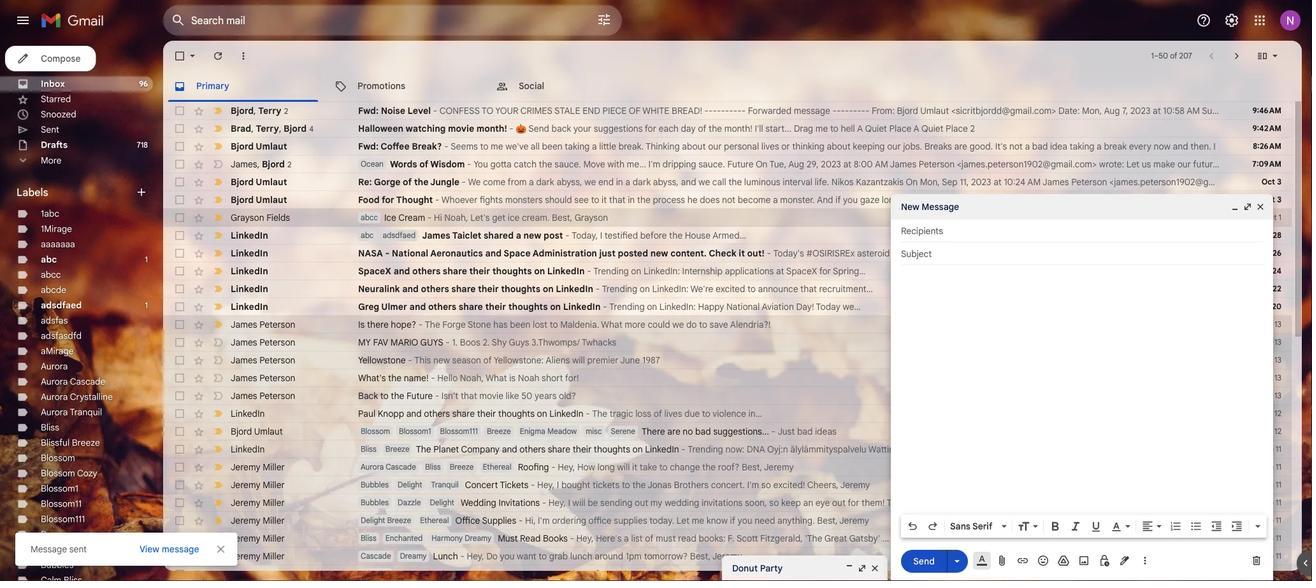 Task type: vqa. For each thing, say whether or not it's contained in the screenshot.
Attach files icon on the bottom right of the page
yes



Task type: locate. For each thing, give the bounding box(es) containing it.
7 sep 11 from the top
[[1260, 552, 1281, 562]]

cascade
[[70, 377, 105, 388], [386, 463, 416, 472], [361, 552, 391, 562]]

suggestions...
[[713, 426, 769, 437]]

gaze down the kazantzakis
[[860, 194, 880, 206]]

it
[[602, 194, 607, 206], [739, 248, 745, 259], [632, 462, 637, 473]]

more image
[[237, 50, 250, 62]]

now
[[1154, 141, 1171, 152]]

search mail image
[[167, 9, 190, 32]]

maldenia.
[[560, 319, 599, 330]]

4 miller from the top
[[263, 516, 285, 527]]

2 noise from the left
[[1252, 105, 1275, 116]]

white
[[643, 105, 669, 116]]

29,
[[807, 159, 819, 170]]

monster.
[[780, 194, 815, 206]]

1 horizontal spatial 2023
[[971, 177, 991, 188]]

3 sep 13 from the top
[[1259, 356, 1281, 365]]

on up could
[[647, 301, 657, 313]]

me left know
[[692, 516, 704, 527]]

1 horizontal spatial quiet
[[921, 123, 943, 134]]

2 place from the left
[[946, 123, 968, 134]]

2 11 from the top
[[1276, 463, 1281, 472]]

1 13 from the top
[[1274, 320, 1281, 330]]

1 dark from the left
[[536, 177, 554, 188]]

italic ‪(⌘i)‬ image
[[1069, 521, 1082, 533]]

back left i
[[1070, 194, 1090, 206]]

2
[[284, 106, 288, 116], [970, 123, 975, 134], [287, 160, 291, 169]]

... left margaret
[[1165, 533, 1172, 544]]

labels heading
[[17, 186, 135, 199]]

blossom111 up planet
[[440, 427, 478, 437]]

james peterson for back to the future
[[231, 391, 295, 402]]

terry
[[258, 105, 281, 116], [256, 123, 279, 134]]

1 sep 11 from the top
[[1260, 445, 1281, 455]]

umlaut for food for thought - whoever fights monsters should see to it that in the process he does not become a monster. and if you gaze long enough into an abyss, the abyss will gaze back i
[[256, 194, 287, 206]]

adsdfaed inside row
[[383, 231, 416, 241]]

dark down me...
[[633, 177, 651, 188]]

0 horizontal spatial it
[[602, 194, 607, 206]]

2 inside james , bjord 2
[[287, 160, 291, 169]]

dreamy down office
[[465, 534, 491, 544]]

1 horizontal spatial grayson
[[575, 212, 608, 223]]

redo ‪(⌘y)‬ image
[[927, 521, 939, 533]]

of
[[1170, 51, 1177, 61], [698, 123, 706, 134], [419, 159, 428, 170], [403, 177, 412, 188], [483, 355, 492, 366], [654, 408, 662, 420], [645, 533, 653, 544]]

the right catch
[[539, 159, 552, 170]]

1 vertical spatial dreamy
[[400, 552, 427, 562]]

bubbles inside labels navigation
[[41, 560, 74, 571]]

0 vertical spatial delight
[[398, 481, 422, 490]]

aurora down aurora link
[[41, 377, 68, 388]]

national
[[392, 248, 428, 259], [726, 301, 760, 313]]

None search field
[[163, 5, 622, 36]]

sep 13 for maldenia.
[[1259, 320, 1281, 330]]

i'll
[[755, 123, 763, 134]]

2 sauce. from the left
[[699, 159, 725, 170]]

is there hope? - the forge stone has been lost to maldenia. what more could we do to save alendria?!
[[358, 319, 771, 330]]

so up soon,
[[761, 480, 771, 491]]

0 horizontal spatial grayson
[[231, 212, 264, 223]]

sep for 6th row from the bottom
[[1260, 481, 1274, 490]]

toggle split pane mode image
[[1256, 50, 1269, 62]]

1 sauce. from the left
[[555, 159, 581, 170]]

sep for 21th row from the top
[[1260, 463, 1274, 472]]

1 vertical spatial message
[[31, 544, 67, 555]]

am right 10:58
[[1187, 105, 1200, 116]]

1 horizontal spatial not
[[1009, 141, 1023, 152]]

noise up halloween
[[381, 105, 405, 116]]

before
[[640, 230, 667, 241]]

1 horizontal spatial aurora cascade
[[361, 463, 416, 472]]

ordering
[[552, 516, 586, 527]]

abc up abcc link at the top left
[[41, 254, 57, 265]]

spokesperson.
[[786, 569, 845, 580]]

8:26 am
[[1253, 142, 1281, 151]]

1 horizontal spatial brontë,
[[1052, 533, 1081, 544]]

more options image
[[1141, 555, 1149, 568]]

9 row from the top
[[163, 245, 1292, 263]]

starred link
[[41, 94, 71, 105]]

insert link ‪(⌘k)‬ image
[[1016, 555, 1029, 568]]

1 place from the left
[[889, 123, 911, 134]]

older image
[[1230, 50, 1243, 62]]

0 vertical spatial abc
[[361, 231, 374, 241]]

wrote: down 'break'
[[1099, 159, 1124, 170]]

15 row from the top
[[163, 352, 1292, 370]]

abc inside labels navigation
[[41, 254, 57, 265]]

coffee
[[381, 141, 410, 152]]

national up alendria?!
[[726, 301, 760, 313]]

6 miller from the top
[[263, 551, 285, 562]]

0 vertical spatial am
[[1187, 105, 1200, 116]]

5 13 from the top
[[1274, 392, 1281, 401]]

adsfas
[[41, 315, 68, 327]]

emily
[[891, 533, 913, 544], [1028, 533, 1049, 544]]

piece
[[602, 105, 627, 116]]

#osirisrex
[[806, 248, 855, 259]]

send inside send button
[[913, 556, 935, 567]]

the left name!
[[388, 373, 402, 384]]

halloween watching movie month!
[[358, 123, 507, 134]]

0 horizontal spatial dreamy
[[400, 552, 427, 562]]

blossom111 down the blossom11
[[41, 514, 85, 525]]

gmail image
[[41, 8, 110, 33]]

row containing james
[[163, 155, 1292, 173]]

1 miller from the top
[[263, 462, 285, 473]]

3 down 7:09 am
[[1277, 177, 1281, 187]]

5 miller from the top
[[263, 533, 285, 544]]

2 vertical spatial that
[[461, 391, 477, 402]]

sep 24
[[1256, 267, 1281, 276]]

wrote: down let
[[1252, 177, 1277, 188]]

it left out!
[[739, 248, 745, 259]]

0 horizontal spatial on
[[756, 159, 768, 170]]

am up the kazantzakis
[[875, 159, 888, 170]]

6 row from the top
[[163, 191, 1292, 209]]

be down 1pm
[[624, 569, 635, 580]]

'wuthering up toggle confidential mode icon at the right
[[1083, 533, 1127, 544]]

share
[[443, 266, 467, 277], [451, 284, 476, 295], [459, 301, 483, 313], [452, 408, 475, 420], [548, 444, 570, 455]]

linkedin: for we're
[[652, 284, 689, 295]]

13 for maldenia.
[[1274, 320, 1281, 330]]

hey, left do
[[467, 551, 484, 562]]

pop out image
[[857, 564, 867, 574]]

sep for 20th row
[[1260, 445, 1274, 455]]

13 for twhacks
[[1274, 338, 1281, 348]]

about down day
[[682, 141, 706, 152]]

4 bjord umlaut from the top
[[231, 426, 283, 437]]

our down 1pm
[[637, 569, 651, 580]]

0 vertical spatial cascade
[[70, 377, 105, 388]]

0 vertical spatial <james.peterson1902@gmail.com>
[[957, 159, 1097, 170]]

linkedin: for internship
[[644, 266, 680, 277]]

1 horizontal spatial month!
[[724, 123, 752, 134]]

send for send
[[913, 556, 935, 567]]

lottery down enchanted
[[396, 569, 425, 580]]

1 horizontal spatial abcc
[[361, 213, 378, 223]]

tab list containing primary
[[163, 71, 1302, 102]]

4 james peterson from the top
[[231, 373, 295, 384]]

with
[[607, 159, 624, 170]]

1 row from the top
[[163, 102, 1292, 120]]

you down nikos
[[843, 194, 858, 206]]

1 horizontal spatial been
[[542, 141, 563, 152]]

primary
[[196, 81, 229, 92]]

so for i'm
[[761, 480, 771, 491]]

12 for linkedin
[[1274, 409, 1281, 419]]

2 brontë, from the left
[[1052, 533, 1081, 544]]

2 3 from the top
[[1277, 195, 1281, 205]]

breeze down breeze link
[[41, 545, 69, 556]]

season
[[452, 355, 481, 366]]

will down the "bought" in the left bottom of the page
[[573, 498, 585, 509]]

we…
[[843, 301, 861, 313]]

let left us
[[1126, 159, 1139, 170]]

1 vertical spatial you
[[738, 516, 752, 527]]

main content containing primary
[[163, 41, 1302, 582]]

bad right "no"
[[695, 426, 711, 437]]

to
[[830, 123, 838, 134], [480, 141, 488, 152], [591, 194, 599, 206], [747, 284, 756, 295], [550, 319, 558, 330], [699, 319, 707, 330], [380, 391, 389, 402], [702, 408, 710, 420], [659, 462, 668, 473], [622, 480, 630, 491], [539, 551, 547, 562], [614, 569, 622, 580]]

enigma meadow
[[520, 427, 577, 437]]

you up 'scott'
[[738, 516, 752, 527]]

2 vertical spatial you
[[500, 551, 515, 562]]

1 vertical spatial been
[[510, 319, 530, 330]]

0 vertical spatial sep 12
[[1259, 409, 1281, 419]]

1 james peterson from the top
[[231, 319, 295, 330]]

13 row from the top
[[163, 316, 1292, 334]]

read
[[520, 533, 541, 544]]

None checkbox
[[173, 50, 186, 62], [173, 105, 186, 117], [173, 140, 186, 153], [173, 176, 186, 189], [173, 212, 186, 224], [173, 229, 186, 242], [173, 247, 186, 260], [173, 265, 186, 278], [173, 301, 186, 314], [173, 319, 186, 331], [173, 354, 186, 367], [173, 390, 186, 403], [173, 408, 186, 421], [173, 426, 186, 438], [173, 444, 186, 456], [173, 461, 186, 474], [173, 533, 186, 545], [173, 568, 186, 581], [173, 50, 186, 62], [173, 105, 186, 117], [173, 140, 186, 153], [173, 176, 186, 189], [173, 212, 186, 224], [173, 229, 186, 242], [173, 247, 186, 260], [173, 265, 186, 278], [173, 301, 186, 314], [173, 319, 186, 331], [173, 354, 186, 367], [173, 390, 186, 403], [173, 408, 186, 421], [173, 426, 186, 438], [173, 444, 186, 456], [173, 461, 186, 474], [173, 533, 186, 545], [173, 568, 186, 581]]

for down gorge
[[382, 194, 394, 206]]

17 row from the top
[[163, 387, 1292, 405]]

aurora cascade up 'aurora crystalline' link
[[41, 377, 105, 388]]

8 11 from the top
[[1276, 570, 1281, 580]]

3
[[1277, 177, 1281, 187], [1277, 195, 1281, 205]]

1 vertical spatial 3
[[1277, 195, 1281, 205]]

oct for we come from a dark abyss, we end in a dark abyss, and we call the luminous interval life. nikos kazantzakis on mon, sep 11, 2023 at 10:24 am james peterson <james.peterson1902@gmail.com> wrote:
[[1261, 177, 1275, 187]]

1 jeremy miller from the top
[[231, 462, 285, 473]]

internship
[[682, 266, 723, 277]]

guys
[[509, 337, 529, 348]]

0 horizontal spatial am
[[875, 159, 888, 170]]

jeremy miller for roofing
[[231, 462, 285, 473]]

3 james peterson from the top
[[231, 355, 295, 366]]

1 horizontal spatial we
[[672, 319, 684, 330]]

social tab
[[486, 71, 646, 102]]

1 horizontal spatial long
[[882, 194, 899, 206]]

neuralink and others share their thoughts on linkedin - trending on linkedin: we're excited to announce that recruitment… ͏ ͏ ͏ ͏ ͏ ͏ ͏ ͏ ͏ ͏ ͏ ͏ ͏ ͏ ͏ ͏ ͏ ͏ ͏ ͏ ͏ ͏ ͏ ͏ ͏ ͏ ͏ ͏ ͏ ͏ ͏ ͏ ͏ ͏ ͏ ͏ ͏ ͏ ͏ ͏ ͏ ͏ ͏ ͏ ͏ ͏ ͏ ͏ ͏ ͏ ͏ ͏ ͏ ͏ ͏ ͏ ͏ ͏ ͏ ͏ ͏ ͏ ͏ ͏ ͏ ͏
[[358, 284, 1024, 295]]

re: up food
[[358, 177, 372, 188]]

abcc link
[[41, 270, 61, 281]]

0 vertical spatial is
[[509, 373, 516, 384]]

primary tab
[[163, 71, 323, 102]]

0 horizontal spatial me
[[491, 141, 503, 152]]

0 vertical spatial you
[[843, 194, 858, 206]]

message inside 'dialog'
[[922, 201, 959, 213]]

get
[[492, 212, 505, 223]]

2 dark from the left
[[633, 177, 651, 188]]

1 fwd: from the top
[[358, 105, 379, 116]]

oct down close image at the right top
[[1264, 213, 1277, 223]]

are left "no"
[[667, 426, 680, 437]]

aurora up bliss link
[[41, 407, 68, 418]]

0 vertical spatial oct
[[1261, 177, 1275, 187]]

bjord umlaut for food for thought
[[231, 194, 287, 206]]

is for perfect
[[573, 569, 579, 580]]

0 horizontal spatial sauce.
[[555, 159, 581, 170]]

sep 13 for 1987
[[1259, 356, 1281, 365]]

None checkbox
[[173, 122, 186, 135], [173, 158, 186, 171], [173, 194, 186, 206], [173, 283, 186, 296], [173, 336, 186, 349], [173, 372, 186, 385], [173, 479, 186, 492], [173, 497, 186, 510], [173, 515, 186, 528], [173, 122, 186, 135], [173, 158, 186, 171], [173, 194, 186, 206], [173, 283, 186, 296], [173, 336, 186, 349], [173, 372, 186, 385], [173, 479, 186, 492], [173, 497, 186, 510], [173, 515, 186, 528]]

message right view
[[162, 544, 199, 555]]

no
[[683, 426, 693, 437]]

sans serif option
[[948, 521, 999, 533]]

a left 'break'
[[1097, 141, 1102, 152]]

a right 'from'
[[529, 177, 534, 188]]

adsdfaed
[[383, 231, 416, 241], [41, 300, 82, 311]]

1 vertical spatial bubbles
[[361, 499, 389, 508]]

0 horizontal spatial spacex
[[358, 266, 391, 277]]

1 vertical spatial send
[[913, 556, 935, 567]]

1 horizontal spatial spacex
[[786, 266, 817, 277]]

1 vertical spatial so
[[769, 498, 779, 509]]

4 sep 11 from the top
[[1260, 499, 1281, 508]]

0 vertical spatial re:
[[1237, 105, 1250, 116]]

abcc down food
[[361, 213, 378, 223]]

could
[[648, 319, 670, 330]]

1 horizontal spatial <james.peterson1902@gmail.com>
[[1109, 177, 1249, 188]]

more
[[625, 319, 645, 330]]

1 vertical spatial blossom
[[41, 453, 75, 464]]

1 vertical spatial message
[[162, 544, 199, 555]]

1 horizontal spatial wrote:
[[1252, 177, 1277, 188]]

the up guys at the left
[[425, 319, 440, 330]]

to up the "you"
[[480, 141, 488, 152]]

1 horizontal spatial what
[[601, 319, 622, 330]]

0 horizontal spatial you
[[500, 551, 515, 562]]

0 vertical spatial blossom111
[[440, 427, 478, 437]]

0 horizontal spatial quiet
[[865, 123, 887, 134]]

4 jeremy miller from the top
[[231, 516, 285, 527]]

0 horizontal spatial about
[[682, 141, 706, 152]]

cheers,
[[807, 480, 838, 491]]

0 vertical spatial so
[[761, 480, 771, 491]]

minimize image
[[844, 564, 855, 574]]

blossom1
[[399, 427, 431, 437], [41, 484, 78, 495]]

abcc inside labels navigation
[[41, 270, 61, 281]]

11,
[[960, 177, 969, 188]]

0 vertical spatial noah,
[[444, 212, 468, 223]]

lunch
[[570, 551, 592, 562]]

1 3 from the top
[[1277, 177, 1281, 187]]

1 oct 3 from the top
[[1261, 177, 1281, 187]]

2 sep 12 from the top
[[1259, 427, 1281, 437]]

adsdfaed link
[[41, 300, 82, 311]]

bulleted list ‪(⌘⇧8)‬ image
[[1190, 521, 1202, 533]]

send inside row
[[528, 123, 549, 134]]

1 sep 13 from the top
[[1259, 320, 1281, 330]]

4 row from the top
[[163, 155, 1292, 173]]

miller for roofing
[[263, 462, 285, 473]]

for!
[[565, 373, 579, 384]]

bad
[[1032, 141, 1048, 152], [695, 426, 711, 437], [797, 426, 813, 437]]

bold ‪(⌘b)‬ image
[[1049, 521, 1062, 533]]

row
[[163, 102, 1292, 120], [163, 120, 1292, 138], [163, 138, 1292, 155], [163, 155, 1292, 173], [163, 173, 1292, 191], [163, 191, 1292, 209], [163, 209, 1292, 227], [163, 227, 1292, 245], [163, 245, 1292, 263], [163, 263, 1292, 280], [163, 280, 1292, 298], [163, 298, 1292, 316], [163, 316, 1292, 334], [163, 334, 1292, 352], [163, 352, 1292, 370], [163, 370, 1292, 387], [163, 387, 1292, 405], [163, 405, 1292, 423], [163, 423, 1292, 441], [163, 441, 1292, 459], [163, 459, 1292, 477], [163, 477, 1292, 494], [163, 494, 1292, 512], [163, 512, 1292, 530], [163, 530, 1292, 548], [163, 548, 1292, 566], [163, 566, 1292, 582]]

1 horizontal spatial dark
[[633, 177, 651, 188]]

1 lottery from the left
[[396, 569, 425, 580]]

insert photo image
[[1078, 555, 1090, 568]]

50 inside row
[[521, 391, 532, 402]]

2 for bjord
[[287, 160, 291, 169]]

5 11 from the top
[[1276, 516, 1281, 526]]

1 horizontal spatial a
[[913, 123, 919, 134]]

2 bjord umlaut from the top
[[231, 177, 287, 188]]

tab list
[[163, 71, 1302, 102]]

sep 13 for old?
[[1259, 392, 1281, 401]]

and left let
[[1241, 159, 1257, 170]]

to right lost
[[550, 319, 558, 330]]

0 horizontal spatial not
[[722, 194, 735, 206]]

abcc inside abcc ice cream - hi noah, let's get ice cream. best, grayson
[[361, 213, 378, 223]]

terry for ,
[[256, 123, 279, 134]]

1 vertical spatial 12
[[1274, 427, 1281, 437]]

... right gatsby'
[[882, 533, 889, 544]]

formatting options toolbar
[[901, 516, 1267, 538]]

1 horizontal spatial place
[[946, 123, 968, 134]]

0 horizontal spatial re:
[[358, 177, 372, 188]]

1 emily from the left
[[891, 533, 913, 544]]

aurora cascade link
[[41, 377, 105, 388]]

office
[[455, 516, 480, 527]]

2 12 from the top
[[1274, 427, 1281, 437]]

5 jeremy miller from the top
[[231, 533, 285, 544]]

send left more send options 'image'
[[913, 556, 935, 567]]

miller for lunch
[[263, 551, 285, 562]]

aurora for 'aurora crystalline' link
[[41, 392, 68, 403]]

sep 13 for twhacks
[[1259, 338, 1281, 348]]

, for james
[[257, 159, 260, 170]]

0 horizontal spatial tranquil
[[70, 407, 102, 418]]

oct 3 for re: gorge of the jungle - we come from a dark abyss, we end in a dark abyss, and we call the luminous interval life. nikos kazantzakis on mon, sep 11, 2023 at 10:24 am james peterson <james.peterson1902@gmail.com> wrote:
[[1261, 177, 1281, 187]]

1 12 from the top
[[1274, 409, 1281, 419]]

1 ... from the left
[[882, 533, 889, 544]]

now,
[[1220, 159, 1239, 170]]

1 horizontal spatial future
[[727, 159, 754, 170]]

1 vertical spatial it
[[739, 248, 745, 259]]

5 sep 13 from the top
[[1259, 392, 1281, 401]]

1 heights' from the left
[[993, 533, 1026, 544]]

1 horizontal spatial am
[[1027, 177, 1041, 188]]

2 up brad , terry , bjord 4
[[284, 106, 288, 116]]

1 vertical spatial 50
[[521, 391, 532, 402]]

1 vertical spatial adsdfaed
[[41, 300, 82, 311]]

close image
[[870, 564, 880, 574]]

18 row from the top
[[163, 405, 1292, 423]]

grayson
[[231, 212, 264, 223], [575, 212, 608, 223]]

11 row from the top
[[163, 280, 1292, 298]]

underline ‪(⌘u)‬ image
[[1090, 521, 1102, 534]]

50 left 207
[[1159, 51, 1168, 61]]

knopp
[[378, 408, 404, 420]]

undo ‪(⌘z)‬ image
[[906, 521, 919, 533]]

blossom down the blossom link
[[41, 468, 75, 480]]

do
[[686, 319, 697, 330]]

2 taking from the left
[[1070, 141, 1094, 152]]

0 horizontal spatial out
[[635, 498, 648, 509]]

cozy
[[77, 468, 97, 480]]

fights
[[480, 194, 503, 206]]

...
[[882, 533, 889, 544], [1165, 533, 1172, 544]]

2023 right 29,
[[821, 159, 841, 170]]

3 jeremy miller from the top
[[231, 498, 285, 509]]

1 month! from the left
[[476, 123, 507, 134]]

2.
[[483, 337, 490, 348]]

24 row from the top
[[163, 512, 1292, 530]]

1 horizontal spatial abc
[[361, 231, 374, 241]]

8 sep 11 from the top
[[1260, 570, 1281, 580]]

dreamy down enchanted
[[400, 552, 427, 562]]

on
[[756, 159, 768, 170], [906, 177, 918, 188]]

our
[[708, 141, 722, 152], [887, 141, 901, 152], [1177, 159, 1191, 170], [637, 569, 651, 580]]

more send options image
[[951, 555, 963, 568]]

0 vertical spatial if
[[835, 194, 841, 206]]

2 miller from the top
[[263, 480, 285, 491]]

support image
[[1196, 13, 1211, 28]]

2023 right 7,
[[1130, 105, 1151, 116]]

miller for concert tickets
[[263, 480, 285, 491]]

eye
[[815, 498, 830, 509]]

alert
[[15, 29, 1292, 566]]

0 horizontal spatial adsdfaed
[[41, 300, 82, 311]]

sans serif
[[950, 521, 992, 532]]

am right 10:24
[[1027, 177, 1041, 188]]

1 vertical spatial tranquil
[[431, 481, 459, 490]]

you
[[843, 194, 858, 206], [738, 516, 752, 527], [500, 551, 515, 562]]

spacex down nasa at the left
[[358, 266, 391, 277]]

brontë, up insert files using drive icon at the right bottom of the page
[[1052, 533, 1081, 544]]

1 vertical spatial in
[[628, 194, 635, 206]]

1 horizontal spatial on
[[906, 177, 918, 188]]

28
[[1273, 231, 1281, 241]]

view message
[[140, 544, 199, 555]]

noah, down whoever
[[444, 212, 468, 223]]

mon, up the into
[[920, 177, 940, 188]]

alendria?!
[[730, 319, 771, 330]]

about down hell
[[827, 141, 851, 152]]

to right do
[[699, 319, 707, 330]]

sans
[[950, 521, 970, 532]]

national down cream
[[392, 248, 428, 259]]

bjord umlaut for fwd: coffee break?
[[231, 141, 287, 152]]

3 for re: gorge of the jungle - we come from a dark abyss, we end in a dark abyss, and we call the luminous interval life. nikos kazantzakis on mon, sep 11, 2023 at 10:24 am james peterson <james.peterson1902@gmail.com> wrote:
[[1277, 177, 1281, 187]]

6 jeremy miller from the top
[[231, 551, 285, 562]]

jeremy
[[231, 462, 260, 473], [764, 462, 794, 473], [231, 480, 260, 491], [840, 480, 870, 491], [231, 498, 260, 509], [920, 498, 949, 509], [231, 516, 260, 527], [839, 516, 869, 527], [231, 533, 260, 544], [231, 551, 260, 562], [712, 551, 742, 562]]

1 horizontal spatial be
[[624, 569, 635, 580]]

sep for eighth row from the top
[[1256, 231, 1271, 241]]

attach files image
[[996, 555, 1009, 568]]

1 vertical spatial terry
[[256, 123, 279, 134]]

monsters
[[505, 194, 543, 206]]

0 horizontal spatial heights'
[[993, 533, 1026, 544]]

scott
[[737, 533, 758, 544]]

hi,
[[525, 516, 536, 527]]

1 vertical spatial ethereal
[[420, 516, 449, 526]]

at left 10:24
[[994, 177, 1002, 188]]

2 about from the left
[[827, 141, 851, 152]]

2 up good. in the right of the page
[[970, 123, 975, 134]]

is for noah
[[509, 373, 516, 384]]

month! up personal
[[724, 123, 752, 134]]

main content
[[163, 41, 1302, 582]]

0 horizontal spatial message
[[162, 544, 199, 555]]

0 horizontal spatial let
[[676, 516, 689, 527]]

16 row from the top
[[163, 370, 1292, 387]]

toggle confidential mode image
[[1098, 555, 1111, 568]]

2 jeremy miller from the top
[[231, 480, 285, 491]]

2 emily from the left
[[1028, 533, 1049, 544]]

on down administration
[[534, 266, 545, 277]]

message right new
[[922, 201, 959, 213]]

miller for wedding invitations
[[263, 498, 285, 509]]

more button
[[0, 153, 153, 168]]

the left planet
[[416, 444, 431, 455]]

2 row from the top
[[163, 120, 1292, 138]]

0 vertical spatial blossom1
[[399, 427, 431, 437]]

dark up 'should'
[[536, 177, 554, 188]]

1 sep 12 from the top
[[1259, 409, 1281, 419]]

greg ulmer and others share their thoughts on linkedin - trending on linkedin: happy national aviation day! today we… ͏ ͏ ͏ ͏ ͏ ͏ ͏ ͏ ͏ ͏ ͏ ͏ ͏ ͏ ͏ ͏ ͏ ͏ ͏ ͏ ͏ ͏ ͏ ͏ ͏ ͏ ͏ ͏ ͏ ͏ ͏ ͏ ͏ ͏ ͏ ͏ ͏ ͏ ͏ ͏ ͏ ͏ ͏ ͏ ͏ ͏ ͏ ͏ ͏ ͏ ͏ ͏ ͏ ͏ ͏ ͏ ͏ ͏ ͏ ͏ ͏ ͏ ͏ ͏ ͏ ͏ ͏ ͏ ͏ ͏
[[358, 301, 1021, 313]]

sep for 19th row from the top
[[1259, 427, 1273, 437]]

old?
[[559, 391, 576, 402]]

13 for 1987
[[1274, 356, 1281, 365]]

2 james peterson from the top
[[231, 337, 295, 348]]

indent less ‪(⌘[)‬ image
[[1210, 521, 1223, 533]]

out right eye
[[832, 498, 846, 509]]

hundreds
[[713, 569, 753, 580]]

umlaut for fwd: coffee break? - seems to me we've all been taking a little break. thinking about our personal lives or thinking about keeping our jobs. breaks are good. it's not a bad idea taking a break every now and then. i
[[256, 141, 287, 152]]

roof?
[[718, 462, 739, 473]]

that down what's the name! - hello noah, what is noah short for! at the left bottom of page
[[461, 391, 477, 402]]

promotions
[[357, 81, 405, 92]]

administration
[[533, 248, 597, 259]]

2 inside 'bjord , terry 2'
[[284, 106, 288, 116]]

harmony dreamy
[[431, 534, 491, 544]]

close image
[[1255, 202, 1266, 212]]

ethereal up the harmony at the left bottom
[[420, 516, 449, 526]]

4 13 from the top
[[1274, 374, 1281, 383]]

2 month! from the left
[[724, 123, 752, 134]]

1 vertical spatial linkedin:
[[652, 284, 689, 295]]

sep 12 for linkedin
[[1259, 409, 1281, 419]]

just
[[778, 426, 795, 437]]

cascade up the dazzle
[[386, 463, 416, 472]]

hey, left how
[[558, 462, 575, 473]]

sep for second row from the bottom
[[1260, 552, 1274, 562]]

oct 3 for food for thought - whoever fights monsters should see to it that in the process he does not become a monster. and if you gaze long enough into an abyss, the abyss will gaze back i
[[1261, 195, 1281, 205]]

oct down 7:09 am
[[1261, 177, 1275, 187]]

your
[[573, 123, 591, 134]]

jeremy miller
[[231, 462, 285, 473], [231, 480, 285, 491], [231, 498, 285, 509], [231, 516, 285, 527], [231, 533, 285, 544], [231, 551, 285, 562]]

is right the 'name'
[[573, 569, 579, 580]]

lost
[[533, 319, 547, 330]]

blossom1 down knopp
[[399, 427, 431, 437]]

2 oct 3 from the top
[[1261, 195, 1281, 205]]

aurora up 'aurora tranquil' link
[[41, 392, 68, 403]]



Task type: describe. For each thing, give the bounding box(es) containing it.
watching
[[406, 123, 446, 134]]

1 gaze from the left
[[860, 194, 880, 206]]

2 horizontal spatial bad
[[1032, 141, 1048, 152]]

0 vertical spatial it
[[602, 194, 607, 206]]

2 horizontal spatial abyss,
[[964, 194, 990, 206]]

6 11 from the top
[[1276, 534, 1281, 544]]

snoozed link
[[41, 109, 76, 120]]

1 vertical spatial let
[[676, 516, 689, 527]]

1 vertical spatial mon,
[[920, 177, 940, 188]]

2 vertical spatial i'm
[[538, 516, 550, 527]]

minimize image
[[1230, 202, 1240, 212]]

6 james peterson from the top
[[231, 569, 295, 580]]

excited!
[[773, 480, 805, 491]]

2 sep 11 from the top
[[1260, 463, 1281, 472]]

insert signature image
[[1118, 555, 1131, 568]]

1 horizontal spatial back
[[1070, 194, 1090, 206]]

sep for 11th row from the top of the page
[[1256, 285, 1271, 294]]

the left abyss
[[992, 194, 1005, 206]]

armed…
[[713, 230, 746, 241]]

social
[[519, 81, 544, 92]]

today,
[[572, 230, 598, 241]]

to right the see
[[591, 194, 599, 206]]

1 vertical spatial me
[[491, 141, 503, 152]]

insert files using drive image
[[1057, 555, 1070, 568]]

yellowstone:
[[494, 355, 544, 366]]

1 horizontal spatial lives
[[761, 141, 779, 152]]

abcc for abcc
[[41, 270, 61, 281]]

breeze down knopp
[[385, 445, 409, 455]]

1 out from the left
[[635, 498, 648, 509]]

bliss down the paul
[[361, 445, 376, 455]]

1 horizontal spatial it
[[632, 462, 637, 473]]

whoever
[[442, 194, 478, 206]]

drag
[[794, 123, 813, 134]]

company
[[461, 444, 500, 455]]

0 vertical spatial future
[[727, 159, 754, 170]]

2 horizontal spatial 2023
[[1130, 105, 1151, 116]]

i right today,
[[600, 230, 602, 241]]

aurora inside row
[[361, 463, 384, 472]]

a up space
[[516, 230, 521, 241]]

miller for must read books
[[263, 533, 285, 544]]

message inside row
[[794, 105, 830, 116]]

blossom1 inside labels navigation
[[41, 484, 78, 495]]

1 'wuthering from the left
[[946, 533, 991, 544]]

hey, up lunch - hey, do you want to grab lunch around 1pm tomorrow? best, jeremy
[[576, 533, 594, 544]]

and up neuralink
[[394, 266, 410, 277]]

each
[[659, 123, 679, 134]]

abcc for abcc ice cream - hi noah, let's get ice cream. best, grayson
[[361, 213, 378, 223]]

and right now
[[1173, 141, 1188, 152]]

4 11 from the top
[[1276, 499, 1281, 508]]

james peterson for yellowstone
[[231, 355, 295, 366]]

26 row from the top
[[163, 548, 1292, 566]]

0 horizontal spatial delight
[[361, 516, 385, 526]]

discard draft ‪(⌘⇧d)‬ image
[[1250, 555, 1263, 568]]

of right loss
[[654, 408, 662, 420]]

blossom for the blossom link
[[41, 453, 75, 464]]

23 row from the top
[[163, 494, 1292, 512]]

more formatting options image
[[1251, 521, 1264, 533]]

2 lottery from the left
[[755, 569, 784, 580]]

refresh image
[[212, 50, 224, 62]]

2 'wuthering from the left
[[1083, 533, 1127, 544]]

to right take
[[659, 462, 668, 473]]

to down around in the bottom left of the page
[[614, 569, 622, 580]]

sep for 9th row from the top of the page
[[1256, 249, 1271, 258]]

bread!
[[672, 105, 702, 116]]

best, down dna
[[742, 462, 762, 473]]

tranquil inside labels navigation
[[70, 407, 102, 418]]

hey, down roofing
[[537, 480, 554, 491]]

their up has
[[485, 301, 506, 313]]

5 row from the top
[[163, 173, 1292, 191]]

it's
[[995, 141, 1007, 152]]

important according to google magic. switch
[[212, 551, 224, 563]]

aurora tranquil
[[41, 407, 102, 418]]

roofing - hey, how long will it take to change the roof? best, jeremy
[[518, 462, 794, 473]]

1 horizontal spatial you
[[738, 516, 752, 527]]

1 horizontal spatial if
[[835, 194, 841, 206]]

2 vertical spatial 2023
[[971, 177, 991, 188]]

1 about from the left
[[682, 141, 706, 152]]

adsfasdfd
[[41, 331, 82, 342]]

0 vertical spatial an
[[952, 194, 962, 206]]

0 vertical spatial movie
[[448, 123, 474, 134]]

we've
[[505, 141, 528, 152]]

terry for 2
[[258, 105, 281, 116]]

settings image
[[1224, 13, 1239, 28]]

concert tickets - hey, i bought tickets to the jonas brothers concert. i'm so excited! cheers, jeremy
[[465, 480, 870, 491]]

fwd: noise level - confess to your crimes stale end piece of white bread! ---------- forwarded message --------- from: bjord umlaut <sicritbjordd@gmail.com> date: mon, aug 7, 2023 at 10:58 am subject: re: noise
[[358, 105, 1275, 116]]

numbered list ‪(⌘⇧7)‬ image
[[1169, 521, 1182, 533]]

read
[[678, 533, 696, 544]]

fwd: for fwd: coffee break? - seems to me we've all been taking a little break. thinking about our personal lives or thinking about keeping our jobs. breaks are good. it's not a bad idea taking a break every now and then. i
[[358, 141, 379, 152]]

1 vertical spatial lives
[[664, 408, 682, 420]]

0 horizontal spatial that
[[461, 391, 477, 402]]

every
[[1129, 141, 1151, 152]]

aurora crystalline
[[41, 392, 113, 403]]

new up hello
[[433, 355, 450, 366]]

2 vertical spatial the
[[416, 444, 431, 455]]

1 11 from the top
[[1276, 445, 1281, 455]]

20 row from the top
[[163, 441, 1292, 459]]

of
[[629, 105, 641, 116]]

our right make
[[1177, 159, 1191, 170]]

years
[[535, 391, 557, 402]]

1 horizontal spatial bad
[[797, 426, 813, 437]]

blossom111 inside labels navigation
[[41, 514, 85, 525]]

sep for 18th row from the top
[[1259, 409, 1273, 419]]

of left 207
[[1170, 51, 1177, 61]]

save
[[710, 319, 728, 330]]

i left the "bought" in the left bottom of the page
[[557, 480, 559, 491]]

the down take
[[632, 480, 646, 491]]

13 for old?
[[1274, 392, 1281, 401]]

amirage
[[41, 346, 74, 357]]

1 vertical spatial <james.peterson1902@gmail.com>
[[1109, 177, 1249, 188]]

, for brad
[[251, 123, 254, 134]]

1 vertical spatial 2023
[[821, 159, 841, 170]]

and up he
[[681, 177, 696, 188]]

to left hell
[[830, 123, 838, 134]]

new down tomorrow?
[[653, 569, 670, 580]]

abc inside row
[[361, 231, 374, 241]]

1 a from the left
[[857, 123, 863, 134]]

will left take
[[617, 462, 630, 473]]

breeze up enchanted
[[387, 516, 411, 526]]

enough
[[902, 194, 932, 206]]

0 horizontal spatial future
[[407, 391, 433, 402]]

blossom111 inside row
[[440, 427, 478, 437]]

0 vertical spatial back
[[552, 123, 571, 134]]

the up knopp
[[391, 391, 404, 402]]

0 horizontal spatial we
[[584, 177, 596, 188]]

of down break?
[[419, 159, 428, 170]]

spokesperson
[[427, 569, 485, 580]]

and up hope?
[[409, 301, 426, 313]]

aliens
[[546, 355, 570, 366]]

blossom1 inside row
[[399, 427, 431, 437]]

brad , terry , bjord 4
[[231, 123, 314, 134]]

to
[[482, 105, 493, 116]]

abyss
[[1008, 194, 1031, 206]]

testified
[[605, 230, 638, 241]]

2 heights' from the left
[[1130, 533, 1163, 544]]

shared
[[484, 230, 514, 241]]

best, down eye
[[817, 516, 838, 527]]

1 grayson from the left
[[231, 212, 264, 223]]

0 horizontal spatial what
[[486, 373, 507, 384]]

aurora cascade inside labels navigation
[[41, 377, 105, 388]]

1 inside row
[[1279, 213, 1281, 223]]

2 for terry
[[284, 106, 288, 116]]

bjord umlaut for re: gorge of the jungle
[[231, 177, 287, 188]]

on down years
[[537, 408, 547, 420]]

19 row from the top
[[163, 423, 1292, 441]]

sep for 15th row
[[1259, 356, 1273, 365]]

3 sep 11 from the top
[[1260, 481, 1281, 490]]

message inside alert
[[31, 544, 67, 555]]

new message dialog
[[891, 194, 1273, 582]]

from:
[[872, 105, 895, 116]]

0 horizontal spatial <james.peterson1902@gmail.com>
[[957, 159, 1097, 170]]

0 vertical spatial i'm
[[648, 159, 660, 170]]

what's the name! - hello noah, what is noah short for!
[[358, 373, 579, 384]]

20
[[1272, 302, 1281, 312]]

1 horizontal spatial ethereal
[[483, 463, 512, 472]]

breeze up cozy
[[72, 438, 100, 449]]

lottery spokesperson - mr. lott, your name is perfect to be our new adequate hundreds lottery spokesperson.
[[396, 569, 845, 580]]

alert containing message sent
[[15, 29, 1292, 566]]

1 spacex from the left
[[358, 266, 391, 277]]

our left 'jobs.'
[[887, 141, 901, 152]]

we're
[[690, 284, 713, 295]]

jeremy miller for concert tickets
[[231, 480, 285, 491]]

0 horizontal spatial if
[[730, 516, 735, 527]]

delight breeze
[[361, 516, 411, 526]]

0 vertical spatial aug
[[1104, 105, 1120, 116]]

22
[[1273, 285, 1281, 294]]

2 spacex from the left
[[786, 266, 817, 277]]

2 horizontal spatial we
[[698, 177, 710, 188]]

on down "posted"
[[631, 266, 641, 277]]

sep for 14th row from the bottom of the page
[[1259, 338, 1273, 348]]

a down me...
[[625, 177, 630, 188]]

pop out image
[[1243, 202, 1253, 212]]

excited
[[716, 284, 745, 295]]

cascade inside labels navigation
[[70, 377, 105, 388]]

happy
[[698, 301, 724, 313]]

1 brontë, from the left
[[915, 533, 944, 544]]

hey, up ordering
[[549, 498, 566, 509]]

0 vertical spatial wrote:
[[1099, 159, 1124, 170]]

blossom cozy
[[41, 468, 97, 480]]

best, down 'should'
[[552, 212, 572, 223]]

insert emoji ‪(⌘⇧2)‬ image
[[1037, 555, 1049, 568]]

row containing grayson fields
[[163, 209, 1292, 227]]

of down words at the left of page
[[403, 177, 412, 188]]

the left process
[[637, 194, 651, 206]]

0 vertical spatial been
[[542, 141, 563, 152]]

tickets
[[593, 480, 620, 491]]

the left house
[[669, 230, 683, 241]]

james taiclet shared a new post - today, i testified before the house armed… ͏ ͏ ͏ ͏ ͏ ͏ ͏ ͏ ͏ ͏ ͏ ͏ ͏ ͏ ͏ ͏ ͏ ͏ ͏ ͏ ͏ ͏ ͏ ͏ ͏ ͏ ͏ ͏ ͏ ͏ ͏ ͏ ͏ ͏ ͏ ͏ ͏ ͏ ͏ ͏ ͏ ͏ ͏ ͏ ͏ ͏ ͏ ͏ ͏ ͏ ͏ ͏ ͏ ͏ ͏ ͏ ͏ ͏ ͏
[[422, 230, 881, 241]]

718
[[137, 141, 148, 150]]

noah, for let's
[[444, 212, 468, 223]]

2 horizontal spatial it
[[739, 248, 745, 259]]

10 row from the top
[[163, 263, 1292, 280]]

14 row from the top
[[163, 334, 1292, 352]]

0 horizontal spatial bad
[[695, 426, 711, 437]]

0 vertical spatial 50
[[1159, 51, 1168, 61]]

1 horizontal spatial are
[[954, 141, 967, 152]]

blissful breeze link
[[41, 438, 100, 449]]

date:
[[1058, 105, 1080, 116]]

aurora for 'aurora tranquil' link
[[41, 407, 68, 418]]

4 sep 13 from the top
[[1259, 374, 1281, 383]]

the left roof? at right
[[702, 462, 716, 473]]

, for bjord
[[254, 105, 256, 116]]

this
[[414, 355, 431, 366]]

serif
[[972, 521, 992, 532]]

the right day
[[709, 123, 722, 134]]

loss
[[635, 408, 651, 420]]

jeremy miller for lunch
[[231, 551, 285, 562]]

name!
[[404, 373, 429, 384]]

1 vertical spatial an
[[803, 498, 813, 509]]

2 out from the left
[[832, 498, 846, 509]]

for left them!
[[848, 498, 859, 509]]

wattinen
[[868, 444, 904, 455]]

1 vertical spatial aug
[[788, 159, 804, 170]]

sent
[[69, 544, 87, 555]]

2 ... from the left
[[1165, 533, 1172, 544]]

7 11 from the top
[[1276, 552, 1281, 562]]

12 row from the top
[[163, 298, 1292, 316]]

misc
[[586, 427, 602, 437]]

wedding invitations - hey, i will be sending out my wedding invitations soon, so keep an eye out for them! thanks, jeremy
[[461, 498, 949, 509]]

Subject field
[[901, 248, 1263, 261]]

to right back
[[380, 391, 389, 402]]

1 horizontal spatial dreamy
[[465, 534, 491, 544]]

3 for food for thought - whoever fights monsters should see to it that in the process he does not become a monster. and if you gaze long enough into an abyss, the abyss will gaze back i
[[1277, 195, 1281, 205]]

fwd: for fwd: noise level - confess to your crimes stale end piece of white bread! ---------- forwarded message --------- from: bjord umlaut <sicritbjordd@gmail.com> date: mon, aug 7, 2023 at 10:58 am subject: re: noise
[[358, 105, 379, 116]]

row containing brad
[[163, 120, 1292, 138]]

🎃 image
[[516, 124, 526, 135]]

the up the thought
[[414, 177, 429, 188]]

office
[[589, 516, 612, 527]]

food
[[358, 194, 380, 206]]

message inside alert
[[162, 544, 199, 555]]

2 vertical spatial linkedin:
[[659, 301, 696, 313]]

is
[[358, 319, 365, 330]]

0 vertical spatial be
[[588, 498, 598, 509]]

of down "my fav mario guys - 1. boos 2. shy guys 3.thwomps/ twhacks"
[[483, 355, 492, 366]]

1abc
[[41, 208, 59, 220]]

ocean
[[361, 160, 384, 169]]

2 grayson from the left
[[575, 212, 608, 223]]

25 row from the top
[[163, 530, 1292, 548]]

breeze up message sent
[[41, 530, 69, 541]]

jeremy miller for wedding invitations
[[231, 498, 285, 509]]

jeremy miller for office supplies
[[231, 516, 285, 527]]

5 sep 11 from the top
[[1260, 516, 1281, 526]]

james peterson for is there hope?
[[231, 319, 295, 330]]

seems
[[451, 141, 478, 152]]

2 vertical spatial cascade
[[361, 552, 391, 562]]

2 horizontal spatial you
[[843, 194, 858, 206]]

Search mail text field
[[191, 14, 561, 27]]

for left the each
[[645, 123, 656, 134]]

2 horizontal spatial am
[[1187, 105, 1200, 116]]

oct for whoever fights monsters should see to it that in the process he does not become a monster. and if you gaze long enough into an abyss, the abyss will gaze back i
[[1261, 195, 1275, 205]]

1 horizontal spatial in
[[628, 194, 635, 206]]

0 vertical spatial in
[[616, 177, 623, 188]]

life.
[[815, 177, 829, 188]]

breeze down planet
[[450, 463, 474, 472]]

0 horizontal spatial national
[[392, 248, 428, 259]]

enchanted
[[385, 534, 423, 544]]

0 vertical spatial on
[[756, 159, 768, 170]]

list
[[631, 533, 643, 544]]

must read books - hey, here's a list of must read books: f. scott fitzgerald, 'the great gatsby' ... emily brontë, 'wuthering heights' emily brontë, 'wuthering heights' ... margaret atwood,
[[498, 533, 1246, 544]]

james peterson for what's the name!
[[231, 373, 295, 384]]

a right it's
[[1025, 141, 1030, 152]]

0 horizontal spatial are
[[667, 426, 680, 437]]

just
[[599, 248, 616, 259]]

2 quiet from the left
[[921, 123, 943, 134]]

sep 12 for bjord umlaut
[[1259, 427, 1281, 437]]

best, up adequate
[[690, 551, 711, 562]]

adsdfaed inside labels navigation
[[41, 300, 82, 311]]

row containing bjord
[[163, 102, 1292, 120]]

blossom inside row
[[361, 427, 390, 437]]

james peterson for my fav mario guys
[[231, 337, 295, 348]]

8:00
[[854, 159, 873, 170]]

3 row from the top
[[163, 138, 1292, 155]]

27 row from the top
[[163, 566, 1292, 582]]

aurora cascade inside row
[[361, 463, 416, 472]]

thanks,
[[887, 498, 918, 509]]

labels navigation
[[0, 41, 163, 582]]

of right list at the left
[[645, 533, 653, 544]]

1 horizontal spatial movie
[[479, 391, 503, 402]]

0 vertical spatial long
[[882, 194, 899, 206]]

1 horizontal spatial that
[[609, 194, 625, 206]]

concert
[[465, 480, 498, 491]]

their up stone
[[478, 284, 499, 295]]

sep 28
[[1256, 231, 1281, 241]]

to right due
[[702, 408, 710, 420]]

miller for office supplies
[[263, 516, 285, 527]]

of right day
[[698, 123, 706, 134]]

1 vertical spatial 2
[[970, 123, 975, 134]]

aurora down amirage link
[[41, 361, 68, 372]]

will up for! at the left of page
[[572, 355, 585, 366]]

bliss inside labels navigation
[[41, 422, 59, 434]]

and up ulmer
[[402, 284, 419, 295]]

on up lost
[[543, 284, 554, 295]]

bubbles for wedding invitations - hey, i will be sending out my wedding invitations soon, so keep an eye out for them! thanks, jeremy
[[361, 499, 389, 508]]

us
[[1142, 159, 1151, 170]]

Message Body text field
[[901, 272, 1263, 512]]

make
[[1153, 159, 1175, 170]]

1 noise from the left
[[381, 105, 405, 116]]

2 vertical spatial me
[[692, 516, 704, 527]]

bliss down "delight breeze"
[[361, 534, 376, 544]]

i right then.
[[1213, 141, 1216, 152]]

at left 8:00
[[843, 159, 851, 170]]

advanced search options image
[[591, 7, 617, 32]]

sep for 16th row from the top of the page
[[1259, 374, 1273, 383]]

breeze up company
[[487, 427, 511, 437]]

fitzgerald,
[[760, 533, 803, 544]]

greg
[[358, 301, 379, 313]]

their down back to the future - isn't that movie like 50 years old?
[[477, 408, 496, 420]]

6 sep 11 from the top
[[1260, 534, 1281, 544]]

blossom for blossom cozy
[[41, 468, 75, 480]]

their down aeronautics
[[469, 266, 490, 277]]

so for soon,
[[769, 498, 779, 509]]

2 vertical spatial am
[[1027, 177, 1041, 188]]

will right abyss
[[1033, 194, 1046, 206]]

2 horizontal spatial delight
[[430, 499, 454, 508]]

2 horizontal spatial that
[[800, 284, 817, 295]]

to left grab
[[539, 551, 547, 562]]

1 vertical spatial be
[[624, 569, 635, 580]]

i up ordering
[[568, 498, 570, 509]]

2 a from the left
[[913, 123, 919, 134]]

1 quiet from the left
[[865, 123, 887, 134]]

house
[[685, 230, 711, 241]]

1 vertical spatial the
[[592, 408, 607, 420]]

new up spacex and others share their thoughts on linkedin - trending on linkedin: internship applications at spacex for spring… ͏ ͏ ͏ ͏ ͏ ͏ ͏ ͏ ͏ ͏ ͏ ͏ ͏ ͏ ͏ ͏ ͏ ͏ ͏ ͏ ͏ ͏ ͏ ͏ ͏ ͏ ͏ ͏ ͏ ͏ ͏ ͏ ͏ ͏ ͏ ͏ ͏ ͏ ͏ ͏ ͏ ͏ ͏ ͏ ͏ ͏
[[650, 248, 668, 259]]

your
[[528, 569, 546, 580]]

jeremy miller for must read books
[[231, 533, 285, 544]]

and down shared
[[485, 248, 502, 259]]

0 vertical spatial the
[[425, 319, 440, 330]]

blossom cozy link
[[41, 468, 97, 480]]

break
[[1104, 141, 1127, 152]]

12 for bjord umlaut
[[1274, 427, 1281, 437]]

move
[[583, 159, 605, 170]]

1 vertical spatial national
[[726, 301, 760, 313]]

at left 10:58
[[1153, 105, 1161, 116]]

1 vertical spatial re:
[[358, 177, 372, 188]]

1 horizontal spatial delight
[[398, 481, 422, 490]]

0 vertical spatial me
[[815, 123, 828, 134]]

and right company
[[502, 444, 517, 455]]

8 row from the top
[[163, 227, 1292, 245]]

subject:
[[1202, 105, 1235, 116]]

gotta
[[490, 159, 512, 170]]

noah, for what
[[460, 373, 484, 384]]

1 vertical spatial long
[[597, 462, 615, 473]]

bliss down planet
[[425, 463, 441, 472]]

main menu image
[[15, 13, 31, 28]]

our left personal
[[708, 141, 722, 152]]

cream
[[398, 212, 425, 223]]

2 horizontal spatial i'm
[[747, 480, 759, 491]]

indent more ‪(⌘])‬ image
[[1230, 521, 1243, 533]]

1 vertical spatial cascade
[[386, 463, 416, 472]]

for down #osirisrex
[[819, 266, 831, 277]]

to right tickets
[[622, 480, 630, 491]]

and right knopp
[[406, 408, 422, 420]]

a left list at the left
[[624, 533, 629, 544]]

on up is there hope? - the forge stone has been lost to maldenia. what more could we do to save alendria?!
[[550, 301, 561, 313]]

forge
[[442, 319, 466, 330]]

at up announce at the right of the page
[[776, 266, 784, 277]]

good.
[[970, 141, 993, 152]]

0 vertical spatial let
[[1126, 159, 1139, 170]]

tranquil inside row
[[431, 481, 459, 490]]

a right become
[[773, 194, 778, 206]]

0 vertical spatial mon,
[[1082, 105, 1102, 116]]

1 taking from the left
[[565, 141, 590, 152]]

sep for 16th row from the bottom
[[1256, 302, 1270, 312]]

to down applications
[[747, 284, 756, 295]]

umlaut for re: gorge of the jungle - we come from a dark abyss, we end in a dark abyss, and we call the luminous interval life. nikos kazantzakis on mon, sep 11, 2023 at 10:24 am james peterson <james.peterson1902@gmail.com> wrote:
[[256, 177, 287, 188]]

new down cream. on the left of the page
[[523, 230, 541, 241]]

aurora for aurora cascade link
[[41, 377, 68, 388]]

view
[[140, 544, 159, 555]]

short
[[542, 373, 563, 384]]

22 row from the top
[[163, 477, 1292, 494]]

2 vertical spatial oct
[[1264, 213, 1277, 223]]

send for send back your suggestions for each day of the month! i'll start... drag me to hell a quiet place a quiet place 2
[[528, 123, 549, 134]]

2 gaze from the left
[[1048, 194, 1068, 206]]

0 horizontal spatial been
[[510, 319, 530, 330]]

jobs.
[[903, 141, 922, 152]]

1 horizontal spatial abyss,
[[653, 177, 679, 188]]

their up how
[[573, 444, 592, 455]]

must
[[498, 533, 518, 544]]

3 11 from the top
[[1276, 481, 1281, 490]]

sep for 13th row
[[1259, 320, 1273, 330]]

lunch - hey, do you want to grab lunch around 1pm tomorrow? best, jeremy
[[433, 551, 742, 562]]

bubbles for concert tickets - hey, i bought tickets to the jonas brothers concert. i'm so excited! cheers, jeremy
[[361, 481, 389, 490]]

sep for 11th row from the bottom
[[1259, 392, 1273, 401]]

on down spacex and others share their thoughts on linkedin - trending on linkedin: internship applications at spacex for spring… ͏ ͏ ͏ ͏ ͏ ͏ ͏ ͏ ͏ ͏ ͏ ͏ ͏ ͏ ͏ ͏ ͏ ͏ ͏ ͏ ͏ ͏ ͏ ͏ ͏ ͏ ͏ ͏ ͏ ͏ ͏ ͏ ͏ ͏ ͏ ͏ ͏ ͏ ͏ ͏ ͏ ͏ ͏ ͏ ͏ ͏
[[640, 284, 650, 295]]

21 row from the top
[[163, 459, 1292, 477]]

0 horizontal spatial abyss,
[[557, 177, 582, 188]]

promotions tab
[[324, 71, 485, 102]]



